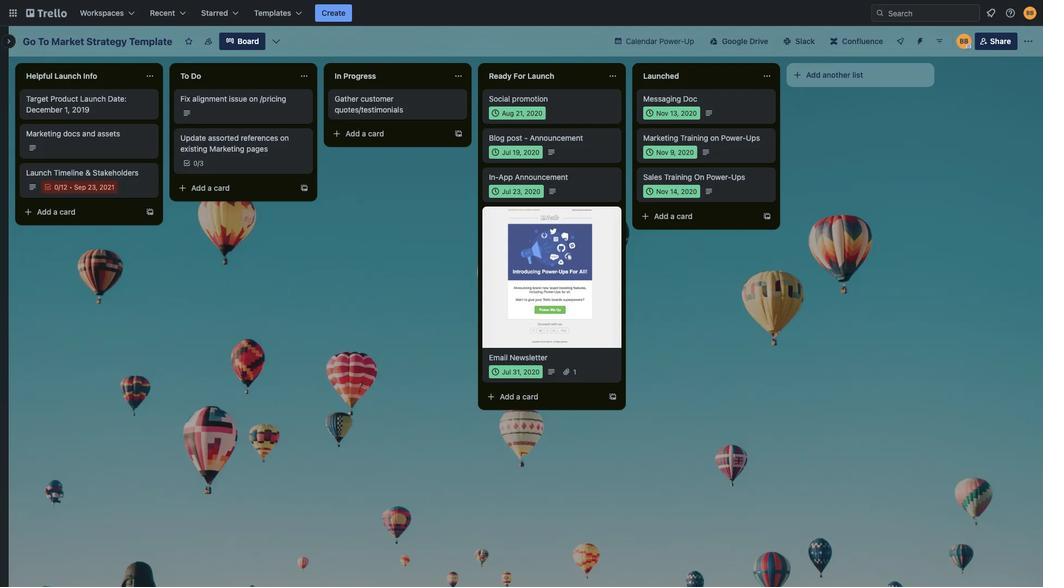 Task type: locate. For each thing, give the bounding box(es) containing it.
on down messaging doc link
[[711, 133, 720, 142]]

messaging
[[644, 94, 682, 103]]

helpful
[[26, 71, 53, 80]]

12
[[60, 183, 67, 191]]

calendar
[[626, 37, 658, 46]]

Helpful Launch Info text field
[[20, 67, 139, 85]]

1 horizontal spatial create from template… image
[[300, 184, 309, 192]]

create from template… image for update assorted references on existing marketing pages
[[300, 184, 309, 192]]

fix alignment issue on /pricing
[[180, 94, 286, 103]]

marketing inside 'marketing training on power-ups' link
[[644, 133, 679, 142]]

2019
[[72, 105, 89, 114]]

issue
[[229, 94, 247, 103]]

in progress
[[335, 71, 376, 80]]

2 vertical spatial nov
[[657, 188, 669, 195]]

2020 right 14,
[[681, 188, 697, 195]]

a
[[362, 129, 366, 138], [208, 183, 212, 192], [53, 207, 58, 216], [671, 212, 675, 221], [516, 392, 521, 401]]

marketing inside marketing docs and assets link
[[26, 129, 61, 138]]

jul left 19,
[[502, 148, 511, 156]]

power- right on
[[707, 173, 732, 182]]

2 vertical spatial jul
[[502, 368, 511, 376]]

marketing up nov 9, 2020 checkbox
[[644, 133, 679, 142]]

add a card for do
[[191, 183, 230, 192]]

training up nov 14, 2020
[[665, 173, 693, 182]]

9,
[[671, 148, 676, 156]]

social promotion link
[[489, 93, 615, 104]]

add
[[807, 70, 821, 79], [346, 129, 360, 138], [191, 183, 206, 192], [37, 207, 51, 216], [654, 212, 669, 221], [500, 392, 514, 401]]

1 vertical spatial training
[[665, 173, 693, 182]]

ups for marketing training on power-ups
[[746, 133, 760, 142]]

docs
[[63, 129, 80, 138]]

google
[[722, 37, 748, 46]]

nov 9, 2020
[[657, 148, 694, 156]]

recent
[[150, 8, 175, 17]]

templates button
[[248, 4, 309, 22]]

2 horizontal spatial create from template… image
[[763, 212, 772, 221]]

on for issue
[[249, 94, 258, 103]]

existing
[[180, 144, 208, 153]]

2020 right 21,
[[527, 109, 543, 117]]

primary element
[[0, 0, 1044, 26]]

1 vertical spatial ups
[[732, 173, 746, 182]]

a down 0 / 12 • sep 23, 2021
[[53, 207, 58, 216]]

/ left •
[[58, 183, 60, 191]]

1,
[[65, 105, 70, 114]]

go to market strategy template
[[23, 35, 173, 47]]

0 vertical spatial ups
[[746, 133, 760, 142]]

share
[[991, 37, 1012, 46]]

1 vertical spatial create from template… image
[[763, 212, 772, 221]]

card down update assorted references on existing marketing pages
[[214, 183, 230, 192]]

market
[[51, 35, 84, 47]]

add a card down "jul 31, 2020"
[[500, 392, 539, 401]]

on inside update assorted references on existing marketing pages
[[280, 133, 289, 142]]

confluence
[[843, 37, 884, 46]]

card down •
[[60, 207, 76, 216]]

2020 for blog
[[524, 148, 540, 156]]

announcement
[[530, 133, 583, 142], [515, 173, 568, 182]]

2020 right 19,
[[524, 148, 540, 156]]

0 notifications image
[[985, 7, 998, 20]]

slack icon image
[[784, 38, 792, 45]]

on
[[249, 94, 258, 103], [280, 133, 289, 142], [711, 133, 720, 142]]

0 left 12
[[54, 183, 58, 191]]

In Progress text field
[[328, 67, 448, 85]]

create from template… image for marketing docs and assets
[[146, 208, 154, 216]]

card down quotes/testimonials
[[368, 129, 384, 138]]

1 vertical spatial jul
[[502, 188, 511, 195]]

add a card down 12
[[37, 207, 76, 216]]

create from template… image
[[300, 184, 309, 192], [146, 208, 154, 216]]

marketing for marketing docs and assets
[[26, 129, 61, 138]]

create button
[[315, 4, 352, 22]]

add a card button
[[328, 125, 450, 142], [174, 179, 296, 197], [20, 203, 141, 221], [637, 208, 759, 225], [483, 388, 604, 406]]

/ down existing
[[198, 159, 200, 167]]

0 horizontal spatial 0
[[54, 183, 58, 191]]

add for for
[[500, 392, 514, 401]]

3 jul from the top
[[502, 368, 511, 376]]

on right references
[[280, 133, 289, 142]]

2 jul from the top
[[502, 188, 511, 195]]

Ready For Launch text field
[[483, 67, 602, 85]]

training
[[681, 133, 709, 142], [665, 173, 693, 182]]

calendar power-up link
[[608, 33, 701, 50]]

0 vertical spatial to
[[38, 35, 49, 47]]

2020 right the 9,
[[678, 148, 694, 156]]

2020 right 13,
[[681, 109, 697, 117]]

0 horizontal spatial on
[[249, 94, 258, 103]]

a for for
[[516, 392, 521, 401]]

0 vertical spatial create from template… image
[[454, 129, 463, 138]]

app
[[499, 173, 513, 182]]

1 horizontal spatial marketing
[[210, 144, 245, 153]]

update assorted references on existing marketing pages
[[180, 133, 289, 153]]

0 horizontal spatial create from template… image
[[146, 208, 154, 216]]

a for do
[[208, 183, 212, 192]]

timeline
[[54, 168, 83, 177]]

2020 right 31,
[[524, 368, 540, 376]]

power-
[[660, 37, 685, 46], [722, 133, 746, 142], [707, 173, 732, 182]]

add a card button down "gather customer quotes/testimonials" link at the top left of page
[[328, 125, 450, 142]]

add a card button down the 3
[[174, 179, 296, 197]]

sales
[[644, 173, 663, 182]]

add a card button down nov 14, 2020
[[637, 208, 759, 225]]

1 nov from the top
[[657, 109, 669, 117]]

2020 for social
[[527, 109, 543, 117]]

customer
[[361, 94, 394, 103]]

1 vertical spatial create from template… image
[[146, 208, 154, 216]]

2020 down in-app announcement
[[525, 188, 541, 195]]

for
[[514, 71, 526, 80]]

1 jul from the top
[[502, 148, 511, 156]]

power- right calendar
[[660, 37, 685, 46]]

marketing for marketing training on power-ups
[[644, 133, 679, 142]]

•
[[69, 183, 72, 191]]

open information menu image
[[1006, 8, 1017, 18]]

1 horizontal spatial create from template… image
[[609, 392, 618, 401]]

launch up 2019
[[80, 94, 106, 103]]

0 vertical spatial power-
[[660, 37, 685, 46]]

-
[[525, 133, 528, 142]]

2 nov from the top
[[657, 148, 669, 156]]

1 vertical spatial nov
[[657, 148, 669, 156]]

quotes/testimonials
[[335, 105, 403, 114]]

2 vertical spatial power-
[[707, 173, 732, 182]]

/
[[198, 159, 200, 167], [58, 183, 60, 191]]

add for launch
[[37, 207, 51, 216]]

nov inside option
[[657, 109, 669, 117]]

marketing down december
[[26, 129, 61, 138]]

info
[[83, 71, 97, 80]]

Nov 13, 2020 checkbox
[[644, 107, 701, 120]]

3 nov from the top
[[657, 188, 669, 195]]

add a card for progress
[[346, 129, 384, 138]]

to left do on the left of page
[[180, 71, 189, 80]]

31,
[[513, 368, 522, 376]]

13,
[[671, 109, 679, 117]]

create from template… image
[[454, 129, 463, 138], [763, 212, 772, 221], [609, 392, 618, 401]]

share button
[[976, 33, 1018, 50]]

Nov 14, 2020 checkbox
[[644, 185, 701, 198]]

target product launch date: december 1, 2019 link
[[26, 93, 152, 115]]

marketing docs and assets link
[[26, 128, 152, 139]]

0 vertical spatial /
[[198, 159, 200, 167]]

0 vertical spatial 0
[[194, 159, 198, 167]]

training up nov 9, 2020
[[681, 133, 709, 142]]

1 vertical spatial power-
[[722, 133, 746, 142]]

launch
[[54, 71, 81, 80], [528, 71, 555, 80], [80, 94, 106, 103], [26, 168, 52, 177]]

on right issue
[[249, 94, 258, 103]]

launch inside target product launch date: december 1, 2019
[[80, 94, 106, 103]]

0 / 3
[[194, 159, 204, 167]]

nov left the 9,
[[657, 148, 669, 156]]

nov for messaging
[[657, 109, 669, 117]]

ups for sales training on power-ups
[[732, 173, 746, 182]]

to right the go
[[38, 35, 49, 47]]

starred
[[201, 8, 228, 17]]

strategy
[[86, 35, 127, 47]]

bob builder (bobbuilder40) image
[[1024, 7, 1037, 20]]

add a card down quotes/testimonials
[[346, 129, 384, 138]]

0 horizontal spatial to
[[38, 35, 49, 47]]

to do
[[180, 71, 201, 80]]

nov
[[657, 109, 669, 117], [657, 148, 669, 156], [657, 188, 669, 195]]

nov left 14,
[[657, 188, 669, 195]]

card down "jul 31, 2020"
[[523, 392, 539, 401]]

launch timeline & stakeholders
[[26, 168, 139, 177]]

Board name text field
[[17, 33, 178, 50]]

Aug 21, 2020 checkbox
[[489, 107, 546, 120]]

marketing down assorted
[[210, 144, 245, 153]]

2 horizontal spatial on
[[711, 133, 720, 142]]

a for progress
[[362, 129, 366, 138]]

1 horizontal spatial /
[[198, 159, 200, 167]]

create from template… image for blog post - announcement
[[609, 392, 618, 401]]

23, right sep
[[88, 183, 98, 191]]

0 horizontal spatial /
[[58, 183, 60, 191]]

1 vertical spatial to
[[180, 71, 189, 80]]

customize views image
[[271, 36, 282, 47]]

blog post - announcement
[[489, 133, 583, 142]]

0 left the 3
[[194, 159, 198, 167]]

nov left 13,
[[657, 109, 669, 117]]

messaging doc
[[644, 94, 698, 103]]

email newsletter
[[489, 353, 548, 362]]

ups
[[746, 133, 760, 142], [732, 173, 746, 182]]

a down 31,
[[516, 392, 521, 401]]

on for references
[[280, 133, 289, 142]]

2021
[[99, 183, 114, 191]]

add a card for for
[[500, 392, 539, 401]]

announcement up 'jul 23, 2020'
[[515, 173, 568, 182]]

starred button
[[195, 4, 246, 22]]

2 vertical spatial create from template… image
[[609, 392, 618, 401]]

0 horizontal spatial create from template… image
[[454, 129, 463, 138]]

a down quotes/testimonials
[[362, 129, 366, 138]]

23, down in-app announcement
[[513, 188, 523, 195]]

announcement right -
[[530, 133, 583, 142]]

fix alignment issue on /pricing link
[[180, 93, 307, 104]]

0 horizontal spatial marketing
[[26, 129, 61, 138]]

power- for sales training on power-ups
[[707, 173, 732, 182]]

0 vertical spatial training
[[681, 133, 709, 142]]

2 horizontal spatial marketing
[[644, 133, 679, 142]]

0 / 12 • sep 23, 2021
[[54, 183, 114, 191]]

stakeholders
[[93, 168, 139, 177]]

1 horizontal spatial to
[[180, 71, 189, 80]]

a down update assorted references on existing marketing pages
[[208, 183, 212, 192]]

card down nov 14, 2020
[[677, 212, 693, 221]]

0 vertical spatial jul
[[502, 148, 511, 156]]

add a card down the 3
[[191, 183, 230, 192]]

1 vertical spatial /
[[58, 183, 60, 191]]

a down nov 14, 2020 checkbox
[[671, 212, 675, 221]]

1 horizontal spatial ups
[[746, 133, 760, 142]]

create
[[322, 8, 346, 17]]

0 vertical spatial nov
[[657, 109, 669, 117]]

1 horizontal spatial 23,
[[513, 188, 523, 195]]

nov for marketing
[[657, 148, 669, 156]]

jul 19, 2020
[[502, 148, 540, 156]]

add a card down 14,
[[654, 212, 693, 221]]

2020 for in-
[[525, 188, 541, 195]]

Jul 31, 2020 checkbox
[[489, 365, 543, 378]]

power- down messaging doc link
[[722, 133, 746, 142]]

0 vertical spatial create from template… image
[[300, 184, 309, 192]]

date:
[[108, 94, 127, 103]]

add a card button for do
[[174, 179, 296, 197]]

jul left 31,
[[502, 368, 511, 376]]

google drive button
[[704, 33, 775, 50]]

add for do
[[191, 183, 206, 192]]

Jul 19, 2020 checkbox
[[489, 146, 543, 159]]

launch right the for
[[528, 71, 555, 80]]

update assorted references on existing marketing pages link
[[180, 133, 307, 154]]

1 horizontal spatial on
[[280, 133, 289, 142]]

sales training on power-ups
[[644, 173, 746, 182]]

add a card button down sep
[[20, 203, 141, 221]]

switch to… image
[[8, 8, 18, 18]]

1 vertical spatial 0
[[54, 183, 58, 191]]

google drive icon image
[[710, 38, 718, 45]]

jul down app
[[502, 188, 511, 195]]

0 horizontal spatial ups
[[732, 173, 746, 182]]

19,
[[513, 148, 522, 156]]

automation image
[[912, 33, 927, 48]]

1 horizontal spatial 0
[[194, 159, 198, 167]]

launch left info
[[54, 71, 81, 80]]

add a card button down "jul 31, 2020"
[[483, 388, 604, 406]]



Task type: vqa. For each thing, say whether or not it's contained in the screenshot.
Add a more detailed description…
no



Task type: describe. For each thing, give the bounding box(es) containing it.
jul 31, 2020
[[502, 368, 540, 376]]

blog
[[489, 133, 505, 142]]

nov 13, 2020
[[657, 109, 697, 117]]

up
[[685, 37, 695, 46]]

social
[[489, 94, 510, 103]]

slack button
[[777, 33, 822, 50]]

board
[[238, 37, 259, 46]]

launch timeline & stakeholders link
[[26, 167, 152, 178]]

card for do
[[214, 183, 230, 192]]

sep
[[74, 183, 86, 191]]

23, inside option
[[513, 188, 523, 195]]

back to home image
[[26, 4, 67, 22]]

in-app announcement
[[489, 173, 568, 182]]

launch inside text field
[[528, 71, 555, 80]]

1 vertical spatial announcement
[[515, 173, 568, 182]]

1
[[574, 368, 577, 376]]

this member is an admin of this board. image
[[967, 44, 972, 49]]

Nov 9, 2020 checkbox
[[644, 146, 698, 159]]

doc
[[684, 94, 698, 103]]

on
[[695, 173, 705, 182]]

drive
[[750, 37, 769, 46]]

power- for marketing training on power-ups
[[722, 133, 746, 142]]

gather customer quotes/testimonials link
[[335, 93, 461, 115]]

sales training on power-ups link
[[644, 172, 770, 183]]

marketing docs and assets
[[26, 129, 120, 138]]

promotion
[[512, 94, 548, 103]]

21,
[[516, 109, 525, 117]]

0 for 0 / 3
[[194, 159, 198, 167]]

gather customer quotes/testimonials
[[335, 94, 403, 114]]

training for sales
[[665, 173, 693, 182]]

14,
[[671, 188, 680, 195]]

0 vertical spatial announcement
[[530, 133, 583, 142]]

another
[[823, 70, 851, 79]]

2020 for marketing
[[678, 148, 694, 156]]

add a card button for launch
[[20, 203, 141, 221]]

Search field
[[885, 5, 980, 21]]

calendar power-up
[[626, 37, 695, 46]]

social promotion
[[489, 94, 548, 103]]

marketing training on power-ups link
[[644, 133, 770, 144]]

2020 for email
[[524, 368, 540, 376]]

launch inside text field
[[54, 71, 81, 80]]

card for for
[[523, 392, 539, 401]]

0 horizontal spatial 23,
[[88, 183, 98, 191]]

confluence button
[[824, 33, 890, 50]]

marketing training on power-ups
[[644, 133, 760, 142]]

email
[[489, 353, 508, 362]]

2020 for sales
[[681, 188, 697, 195]]

pages
[[247, 144, 268, 153]]

jul for app
[[502, 188, 511, 195]]

Launched text field
[[637, 67, 757, 85]]

email newsletter link
[[489, 352, 615, 363]]

references
[[241, 133, 278, 142]]

fix
[[180, 94, 190, 103]]

card for progress
[[368, 129, 384, 138]]

nov 14, 2020
[[657, 188, 697, 195]]

bob builder (bobbuilder40) image
[[957, 34, 972, 49]]

board link
[[219, 33, 266, 50]]

power ups image
[[897, 37, 905, 46]]

gather
[[335, 94, 359, 103]]

/ for 3
[[198, 159, 200, 167]]

target product launch date: december 1, 2019
[[26, 94, 127, 114]]

slack
[[796, 37, 815, 46]]

template
[[129, 35, 173, 47]]

confluence icon image
[[831, 38, 838, 45]]

nov for sales
[[657, 188, 669, 195]]

ready for launch
[[489, 71, 555, 80]]

add a card for launch
[[37, 207, 76, 216]]

recent button
[[144, 4, 193, 22]]

Jul 23, 2020 checkbox
[[489, 185, 544, 198]]

product
[[50, 94, 78, 103]]

target
[[26, 94, 48, 103]]

3
[[200, 159, 204, 167]]

star or unstar board image
[[185, 37, 193, 46]]

a for launch
[[53, 207, 58, 216]]

do
[[191, 71, 201, 80]]

launch left 'timeline'
[[26, 168, 52, 177]]

aug
[[502, 109, 514, 117]]

&
[[85, 168, 91, 177]]

list
[[853, 70, 864, 79]]

add a card button for progress
[[328, 125, 450, 142]]

card for launch
[[60, 207, 76, 216]]

add another list
[[807, 70, 864, 79]]

launched
[[644, 71, 680, 80]]

jul for newsletter
[[502, 368, 511, 376]]

/pricing
[[260, 94, 286, 103]]

add for progress
[[346, 129, 360, 138]]

newsletter
[[510, 353, 548, 362]]

post
[[507, 133, 523, 142]]

in
[[335, 71, 342, 80]]

assets
[[97, 129, 120, 138]]

show menu image
[[1024, 36, 1034, 47]]

go
[[23, 35, 36, 47]]

december
[[26, 105, 62, 114]]

jul 23, 2020
[[502, 188, 541, 195]]

workspace visible image
[[204, 37, 213, 46]]

messaging doc link
[[644, 93, 770, 104]]

ready
[[489, 71, 512, 80]]

create from template… image for marketing training on power-ups
[[763, 212, 772, 221]]

marketing inside update assorted references on existing marketing pages
[[210, 144, 245, 153]]

0 for 0 / 12 • sep 23, 2021
[[54, 183, 58, 191]]

/ for 12
[[58, 183, 60, 191]]

training for marketing
[[681, 133, 709, 142]]

add a card button for for
[[483, 388, 604, 406]]

2020 for messaging
[[681, 109, 697, 117]]

and
[[82, 129, 95, 138]]

search image
[[876, 9, 885, 17]]

in-app announcement link
[[489, 172, 615, 183]]

add inside add another list button
[[807, 70, 821, 79]]

jul for post
[[502, 148, 511, 156]]

To Do text field
[[174, 67, 294, 85]]

google drive
[[722, 37, 769, 46]]

add another list button
[[787, 63, 935, 87]]

update
[[180, 133, 206, 142]]



